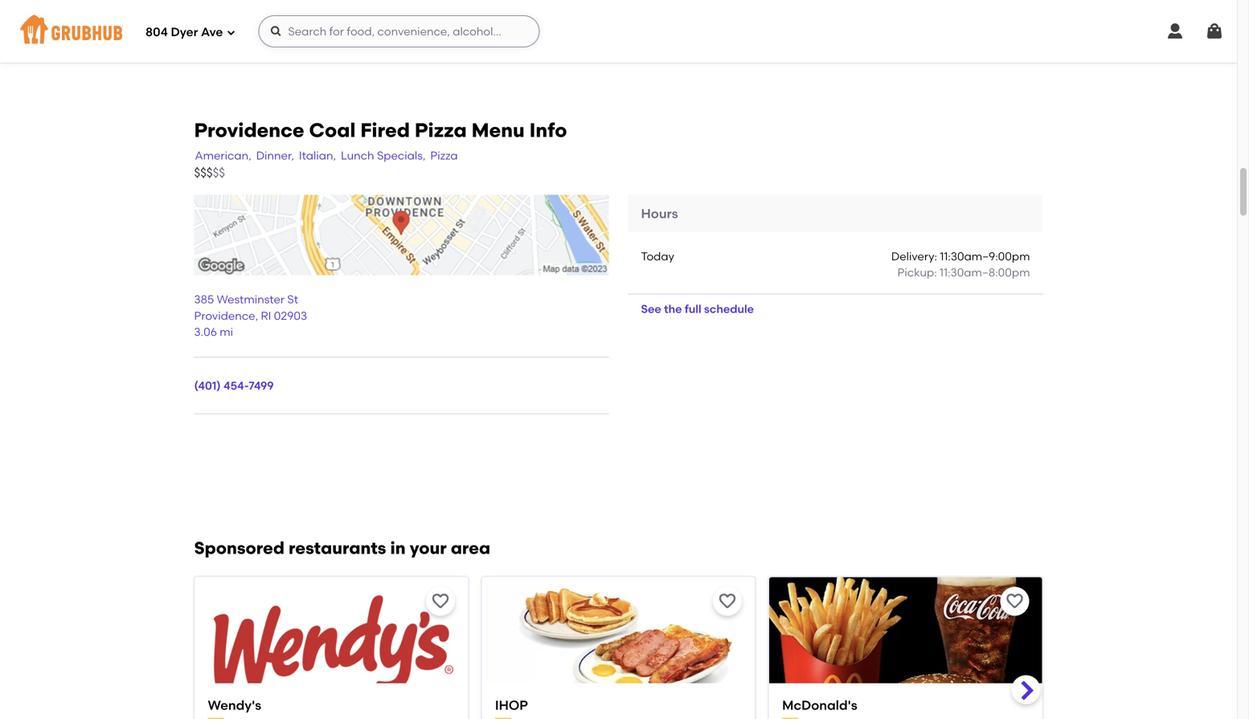 Task type: locate. For each thing, give the bounding box(es) containing it.
st
[[287, 293, 298, 306]]

save this restaurant button
[[426, 587, 455, 616], [713, 587, 742, 616], [1000, 587, 1029, 616]]

providence
[[194, 119, 304, 142], [194, 309, 255, 323]]

3 save this restaurant button from the left
[[1000, 587, 1029, 616]]

see the full schedule button
[[628, 295, 767, 324]]

1 horizontal spatial save this restaurant button
[[713, 587, 742, 616]]

save this restaurant image for wendy's
[[431, 592, 450, 611]]

0 horizontal spatial save this restaurant image
[[431, 592, 450, 611]]

1 save this restaurant button from the left
[[426, 587, 455, 616]]

0 vertical spatial providence
[[194, 119, 304, 142]]

2 providence from the top
[[194, 309, 255, 323]]

1 horizontal spatial save this restaurant image
[[1005, 592, 1025, 611]]

385 westminster st providence , ri 02903 3.06 mi
[[194, 293, 307, 339]]

hours
[[641, 206, 678, 221]]

see
[[641, 302, 661, 316]]

menu
[[472, 119, 525, 142]]

wendy's
[[208, 698, 261, 713]]

3.06
[[194, 325, 217, 339]]

11:30am–8:00pm
[[940, 266, 1030, 279]]

ihop
[[495, 698, 528, 713]]

schedule
[[704, 302, 754, 316]]

italian,
[[299, 149, 336, 162]]

restaurants
[[289, 538, 386, 559]]

area
[[451, 538, 490, 559]]

(401)
[[194, 379, 221, 393]]

0 horizontal spatial save this restaurant button
[[426, 587, 455, 616]]

mcdonald's logo image
[[769, 578, 1042, 712]]

804 dyer ave
[[146, 25, 223, 39]]

sponsored
[[194, 538, 285, 559]]

1 vertical spatial providence
[[194, 309, 255, 323]]

385
[[194, 293, 214, 306]]

2 save this restaurant image from the left
[[1005, 592, 1025, 611]]

in
[[390, 538, 406, 559]]

providence up mi
[[194, 309, 255, 323]]

pizza right specials,
[[430, 149, 458, 162]]

2 save this restaurant button from the left
[[713, 587, 742, 616]]

ihop logo image
[[482, 578, 755, 712]]

,
[[255, 309, 258, 323]]

(401) 454-7499 button
[[194, 378, 274, 394]]

wendy's link
[[208, 697, 455, 715]]

1 save this restaurant image from the left
[[431, 592, 450, 611]]

coal
[[309, 119, 356, 142]]

save this restaurant image
[[431, 592, 450, 611], [1005, 592, 1025, 611]]

lunch
[[341, 149, 374, 162]]

lunch specials, button
[[340, 147, 426, 164]]

mi
[[220, 325, 233, 339]]

providence up dinner, at the top of the page
[[194, 119, 304, 142]]

the
[[664, 302, 682, 316]]

pizza up pizza button
[[415, 119, 467, 142]]

american, button
[[194, 147, 252, 164]]

see the full schedule
[[641, 302, 754, 316]]

full
[[685, 302, 702, 316]]

2 horizontal spatial save this restaurant button
[[1000, 587, 1029, 616]]

wendy's logo image
[[195, 578, 468, 712]]

fired
[[360, 119, 410, 142]]

ihop link
[[495, 697, 742, 715]]

pizza
[[415, 119, 467, 142], [430, 149, 458, 162]]

svg image
[[1166, 22, 1185, 41], [270, 25, 282, 38], [226, 28, 236, 37]]

0 horizontal spatial svg image
[[226, 28, 236, 37]]

02903
[[274, 309, 307, 323]]

0 vertical spatial pizza
[[415, 119, 467, 142]]

Search for food, convenience, alcohol... search field
[[258, 15, 540, 47]]



Task type: vqa. For each thing, say whether or not it's contained in the screenshot.
Pure Leaf Sweet Tea
no



Task type: describe. For each thing, give the bounding box(es) containing it.
ave
[[201, 25, 223, 39]]

dinner,
[[256, 149, 294, 162]]

svg image
[[1205, 22, 1224, 41]]

american, dinner, italian, lunch specials, pizza
[[195, 149, 458, 162]]

ri
[[261, 309, 271, 323]]

dinner, button
[[255, 147, 295, 164]]

$$$$$
[[194, 166, 225, 180]]

mcdonald's
[[782, 698, 858, 713]]

specials,
[[377, 149, 426, 162]]

2 horizontal spatial svg image
[[1166, 22, 1185, 41]]

1 horizontal spatial svg image
[[270, 25, 282, 38]]

save this restaurant button for wendy's
[[426, 587, 455, 616]]

providence coal fired pizza menu info
[[194, 119, 567, 142]]

today
[[641, 250, 674, 263]]

(401) 454-7499
[[194, 379, 274, 393]]

save this restaurant button for mcdonald's
[[1000, 587, 1029, 616]]

save this restaurant button for ihop
[[713, 587, 742, 616]]

pizza button
[[430, 147, 459, 164]]

american,
[[195, 149, 251, 162]]

454-
[[223, 379, 249, 393]]

italian, button
[[298, 147, 337, 164]]

7499
[[249, 379, 274, 393]]

pickup:
[[898, 266, 937, 279]]

1 vertical spatial pizza
[[430, 149, 458, 162]]

dyer
[[171, 25, 198, 39]]

pickup: 11:30am–8:00pm
[[898, 266, 1030, 279]]

save this restaurant image for mcdonald's
[[1005, 592, 1025, 611]]

delivery: 11:30am–9:00pm
[[891, 250, 1030, 263]]

11:30am–9:00pm
[[940, 250, 1030, 263]]

westminster
[[217, 293, 285, 306]]

sponsored restaurants in your area
[[194, 538, 490, 559]]

804
[[146, 25, 168, 39]]

save this restaurant image
[[718, 592, 737, 611]]

$$$
[[194, 166, 213, 180]]

mcdonald's link
[[782, 697, 1029, 715]]

1 providence from the top
[[194, 119, 304, 142]]

your
[[410, 538, 447, 559]]

info
[[529, 119, 567, 142]]

delivery:
[[891, 250, 937, 263]]

main navigation navigation
[[0, 0, 1237, 63]]

providence inside 385 westminster st providence , ri 02903 3.06 mi
[[194, 309, 255, 323]]



